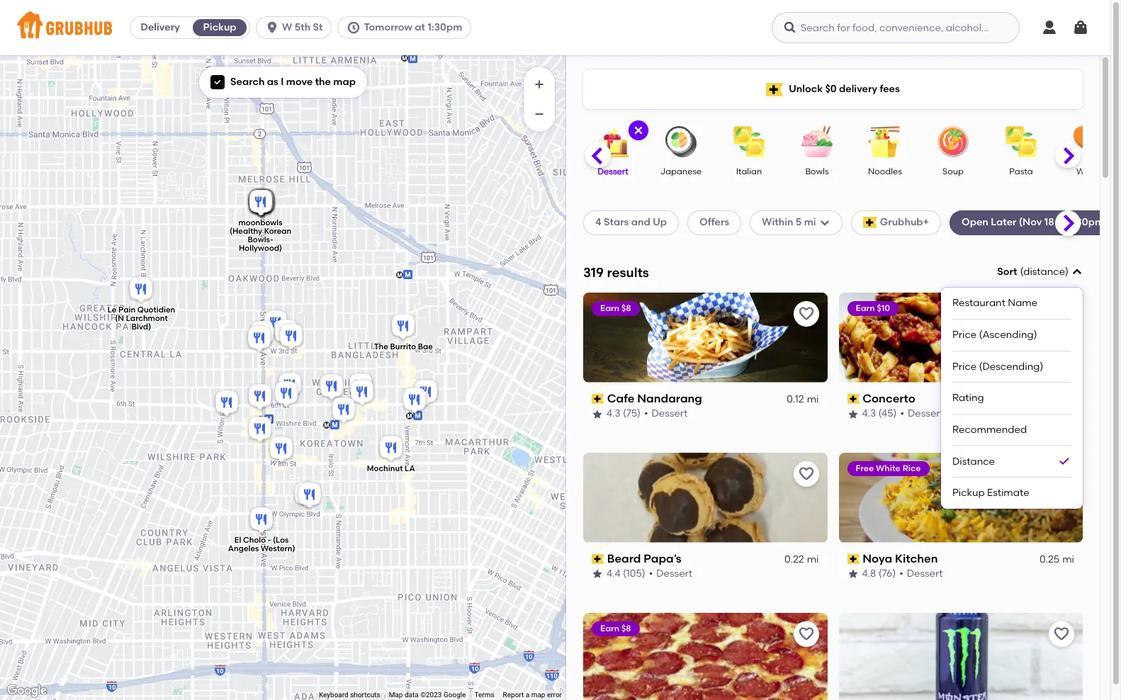 Task type: vqa. For each thing, say whether or not it's contained in the screenshot.
Later
yes



Task type: locate. For each thing, give the bounding box(es) containing it.
2 4.3 from the left
[[862, 408, 876, 420]]

0 horizontal spatial pickup
[[203, 21, 236, 33]]

save this restaurant button for concerto logo
[[1049, 301, 1074, 327]]

1 vertical spatial $8
[[621, 623, 631, 633]]

earn down 4.4
[[600, 623, 619, 633]]

1 vertical spatial map
[[531, 691, 545, 699]]

0 horizontal spatial at
[[415, 21, 425, 33]]

4.4
[[607, 568, 620, 580]]

4.4 (105)
[[607, 568, 645, 580]]

star icon image left '4.8' on the right bottom of page
[[847, 569, 859, 580]]

save this restaurant image for cafe nandarang logo save this restaurant button
[[798, 305, 815, 322]]

1 $8 from the top
[[621, 303, 631, 313]]

earn $8 for fat tomato pizza logo
[[600, 623, 631, 633]]

subscription pass image
[[592, 394, 604, 404], [592, 554, 604, 564], [847, 554, 860, 564]]

star icon image
[[592, 409, 603, 420], [847, 409, 859, 420], [592, 569, 603, 580], [847, 569, 859, 580]]

the
[[374, 342, 388, 351]]

bowls image
[[792, 126, 842, 157]]

tomorrow
[[364, 21, 412, 33]]

2 price from the top
[[952, 360, 977, 372]]

italian image
[[724, 126, 774, 157]]

japanese
[[660, 167, 702, 176]]

beard
[[607, 552, 641, 565]]

1 vertical spatial at
[[1057, 216, 1067, 228]]

results
[[607, 264, 649, 280]]

save this restaurant image
[[798, 305, 815, 322], [798, 625, 815, 642], [1053, 625, 1070, 642]]

• right (75)
[[644, 408, 648, 420]]

2 $8 from the top
[[621, 623, 631, 633]]

4.3 for 4.3 (45)
[[862, 408, 876, 420]]

map right the the
[[333, 76, 356, 88]]

unlock $0 delivery fees
[[789, 83, 900, 95]]

up
[[653, 216, 667, 228]]

1 horizontal spatial 4.3
[[862, 408, 876, 420]]

mi
[[804, 216, 816, 228], [807, 393, 819, 405], [807, 553, 819, 565], [1062, 553, 1074, 565]]

1 vertical spatial grubhub plus flag logo image
[[863, 217, 877, 228]]

map data ©2023 google
[[389, 691, 466, 699]]

svg image up unlock
[[783, 21, 797, 35]]

0 vertical spatial $8
[[621, 303, 631, 313]]

google
[[444, 691, 466, 699]]

brady's bakery image
[[248, 188, 276, 219]]

4.3 left (45)
[[862, 408, 876, 420]]

0 vertical spatial price
[[952, 329, 977, 341]]

dessert down kitchen
[[907, 568, 943, 580]]

save this restaurant image for 4.8 (76)
[[1053, 465, 1070, 482]]

save this restaurant image
[[1053, 305, 1070, 322], [798, 465, 815, 482], [1053, 465, 1070, 482]]

star icon image for cafe nandarang
[[592, 409, 603, 420]]

offers
[[699, 216, 729, 228]]

cholo
[[243, 536, 265, 545]]

sort ( distance )
[[997, 266, 1069, 278]]

map right a
[[531, 691, 545, 699]]

2 horizontal spatial svg image
[[819, 217, 830, 228]]

(n
[[115, 314, 124, 323]]

5
[[796, 216, 802, 228]]

1 horizontal spatial at
[[1057, 216, 1067, 228]]

pickup for pickup estimate
[[952, 487, 985, 499]]

mi for beard papa's
[[807, 553, 819, 565]]

• right (76)
[[899, 568, 903, 580]]

name
[[1008, 297, 1038, 309]]

1 vertical spatial price
[[952, 360, 977, 372]]

0 vertical spatial map
[[333, 76, 356, 88]]

$10
[[877, 303, 890, 313]]

star icon image left 4.4
[[592, 569, 603, 580]]

dr. shica's bakery image
[[247, 188, 275, 219]]

1 vertical spatial pickup
[[952, 487, 985, 499]]

wings
[[1076, 167, 1102, 176]]

noodles
[[868, 167, 902, 176]]

)
[[1065, 266, 1069, 278]]

dessert
[[598, 167, 628, 176], [652, 408, 688, 420], [908, 408, 944, 420], [656, 568, 692, 580], [907, 568, 943, 580]]

western)
[[260, 544, 295, 553]]

le pain quotidien (n larchmont blvd) image
[[126, 275, 155, 306]]

4.3
[[607, 408, 621, 420], [862, 408, 876, 420]]

distance
[[1023, 266, 1065, 278]]

subscription pass image
[[847, 394, 860, 404]]

1 horizontal spatial pickup
[[952, 487, 985, 499]]

grubhub plus flag logo image for grubhub+
[[863, 217, 877, 228]]

grubhub plus flag logo image left grubhub+
[[863, 217, 877, 228]]

mi for cafe nandarang
[[807, 393, 819, 405]]

keyboard
[[319, 691, 348, 699]]

svg image right 5
[[819, 217, 830, 228]]

0 vertical spatial grubhub plus flag logo image
[[766, 83, 783, 96]]

None field
[[941, 265, 1083, 509]]

(76)
[[878, 568, 896, 580]]

restaurant name
[[952, 297, 1038, 309]]

dessert down papa's
[[656, 568, 692, 580]]

sweet rose creamery image
[[246, 188, 275, 219]]

nancy silverton's - nancy fancy gelato image
[[248, 188, 276, 219]]

4.3 for 4.3 (75)
[[607, 408, 621, 420]]

$8 down results on the top of page
[[621, 303, 631, 313]]

ben's fast food image
[[248, 188, 276, 219]]

(75)
[[623, 408, 641, 420]]

earn $8 down the 319 results
[[600, 303, 631, 313]]

le pain quotidien (n larchmont blvd)
[[107, 306, 175, 332]]

beard papa's image
[[246, 382, 274, 413]]

slurpin' ramen bar image
[[267, 434, 295, 466]]

$0
[[825, 83, 837, 95]]

1 4.3 from the left
[[607, 408, 621, 420]]

• for noya kitchen
[[899, 568, 903, 580]]

el cholo - (los angeles western) image
[[247, 505, 275, 536]]

earn for 4.3 (75)
[[600, 303, 619, 313]]

• down beard papa's
[[649, 568, 653, 580]]

subscription pass image left noya
[[847, 554, 860, 564]]

grubhub plus flag logo image left unlock
[[766, 83, 783, 96]]

1 vertical spatial earn $8
[[600, 623, 631, 633]]

w
[[282, 21, 292, 33]]

grubhub plus flag logo image
[[766, 83, 783, 96], [863, 217, 877, 228]]

0.22
[[784, 553, 804, 565]]

0 horizontal spatial map
[[333, 76, 356, 88]]

save this restaurant image for 4.3 (45)
[[1053, 305, 1070, 322]]

distance option
[[952, 446, 1071, 478]]

at left 1:30pm
[[415, 21, 425, 33]]

• dessert down nandarang
[[644, 408, 688, 420]]

dessert down nandarang
[[652, 408, 688, 420]]

at inside button
[[415, 21, 425, 33]]

1 price from the top
[[952, 329, 977, 341]]

fees
[[880, 83, 900, 95]]

price up 'rating'
[[952, 360, 977, 372]]

earn $8 down 4.4
[[600, 623, 631, 633]]

earn down the 319 results
[[600, 303, 619, 313]]

shortcuts
[[350, 691, 380, 699]]

grubhub+
[[880, 216, 929, 228]]

save this restaurant button for cafe nandarang logo
[[793, 301, 819, 327]]

noya
[[863, 552, 892, 565]]

nandarang
[[637, 392, 702, 405]]

(105)
[[623, 568, 645, 580]]

star icon image down subscription pass image
[[847, 409, 859, 420]]

1 earn $8 from the top
[[600, 303, 631, 313]]

yogurtland image
[[400, 385, 428, 417]]

0 horizontal spatial svg image
[[265, 21, 279, 35]]

within 5 mi
[[762, 216, 816, 228]]

4.8 (76)
[[862, 568, 896, 580]]

pickup right delivery button on the top left
[[203, 21, 236, 33]]

1:30pm)
[[1069, 216, 1108, 228]]

4.3 down cafe
[[607, 408, 621, 420]]

bowls
[[805, 167, 829, 176]]

minus icon image
[[532, 107, 546, 121]]

the burrito bae
[[374, 342, 433, 351]]

$8 down 4.4 (105)
[[621, 623, 631, 633]]

1 horizontal spatial grubhub plus flag logo image
[[863, 217, 877, 228]]

subscription pass image for beard papa's
[[592, 554, 604, 564]]

save this restaurant image for fat tomato pizza logo's save this restaurant button
[[798, 625, 815, 642]]

fat tomato pizza logo image
[[583, 613, 827, 700]]

svg image
[[265, 21, 279, 35], [783, 21, 797, 35], [819, 217, 830, 228]]

svg image
[[1041, 19, 1058, 36], [1072, 19, 1089, 36], [347, 21, 361, 35], [213, 78, 222, 87], [633, 125, 644, 136], [1071, 267, 1083, 278]]

japanese image
[[656, 126, 706, 157]]

mi right 0.12
[[807, 393, 819, 405]]

$8
[[621, 303, 631, 313], [621, 623, 631, 633]]

2 earn $8 from the top
[[600, 623, 631, 633]]

• for cafe nandarang
[[644, 408, 648, 420]]

dessert down concerto link
[[908, 408, 944, 420]]

pickup inside list box
[[952, 487, 985, 499]]

svg image left w at the top left
[[265, 21, 279, 35]]

larchmont
[[126, 314, 167, 323]]

at right the 18
[[1057, 216, 1067, 228]]

1 horizontal spatial map
[[531, 691, 545, 699]]

price for price (descending)
[[952, 360, 977, 372]]

• dessert down papa's
[[649, 568, 692, 580]]

map
[[389, 691, 403, 699]]

star icon image left 4.3 (75)
[[592, 409, 603, 420]]

mi right 0.25
[[1062, 553, 1074, 565]]

pickup inside button
[[203, 21, 236, 33]]

0 horizontal spatial 4.3
[[607, 408, 621, 420]]

main navigation navigation
[[0, 0, 1110, 55]]

mi right 0.22
[[807, 553, 819, 565]]

price (descending)
[[952, 360, 1043, 372]]

1 horizontal spatial svg image
[[783, 21, 797, 35]]

pasta
[[1009, 167, 1033, 176]]

anju house image
[[261, 308, 289, 339]]

(
[[1020, 266, 1023, 278]]

earn left $10
[[856, 303, 875, 313]]

keyboard shortcuts
[[319, 691, 380, 699]]

later
[[991, 216, 1017, 228]]

delivery button
[[130, 16, 190, 39]]

0 vertical spatial earn $8
[[600, 303, 631, 313]]

• dessert down kitchen
[[899, 568, 943, 580]]

pickup
[[203, 21, 236, 33], [952, 487, 985, 499]]

wasabi japanese noodle house image
[[329, 395, 358, 427]]

• for beard papa's
[[649, 568, 653, 580]]

pain
[[118, 306, 135, 315]]

pickup down distance
[[952, 487, 985, 499]]

namsan image
[[317, 372, 345, 403]]

noodles image
[[860, 126, 910, 157]]

• dessert for beard papa's
[[649, 568, 692, 580]]

0 vertical spatial at
[[415, 21, 425, 33]]

save this restaurant button
[[793, 301, 819, 327], [1049, 301, 1074, 327], [793, 461, 819, 487], [1049, 461, 1074, 487], [793, 621, 819, 647], [1049, 621, 1074, 647]]

list box
[[952, 288, 1071, 509]]

earn $8
[[600, 303, 631, 313], [600, 623, 631, 633]]

quotidien
[[137, 306, 175, 315]]

subscription pass image left 'beard' on the bottom of page
[[592, 554, 604, 564]]

0 vertical spatial pickup
[[203, 21, 236, 33]]

cafe nandarang image
[[275, 371, 304, 402]]

mochinut la
[[367, 464, 415, 474]]

0 horizontal spatial grubhub plus flag logo image
[[766, 83, 783, 96]]

price down restaurant
[[952, 329, 977, 341]]

cafe mak image
[[411, 378, 440, 409]]

mochinut la image
[[377, 434, 405, 465]]

• dessert right (45)
[[900, 408, 944, 420]]

price for price (ascending)
[[952, 329, 977, 341]]

subscription pass image left cafe
[[592, 394, 604, 404]]



Task type: describe. For each thing, give the bounding box(es) containing it.
• dessert for cafe nandarang
[[644, 408, 688, 420]]

terms
[[474, 691, 494, 699]]

save this restaurant button for fat tomato pizza logo
[[793, 621, 819, 647]]

kitchen
[[895, 552, 938, 565]]

(nov
[[1019, 216, 1042, 228]]

(ascending)
[[979, 329, 1037, 341]]

italian
[[736, 167, 762, 176]]

search as i move the map
[[230, 76, 356, 88]]

soup
[[943, 167, 964, 176]]

rethink ice cream (lactose-free/tummy-friendly) image
[[248, 188, 276, 219]]

boba time image
[[348, 378, 376, 409]]

el
[[234, 536, 241, 545]]

concerto
[[863, 392, 915, 405]]

beard papa's
[[607, 552, 682, 565]]

fat tomato pizza image
[[245, 324, 273, 355]]

amandine patisserie cafe image
[[292, 480, 320, 511]]

moonbowls (healthy korean bowls-hollywood) image
[[246, 188, 275, 219]]

earn $8 for cafe nandarang logo
[[600, 303, 631, 313]]

7-star liquor & market logo image
[[839, 613, 1083, 700]]

cafe nandarang logo image
[[583, 293, 827, 383]]

le
[[107, 306, 116, 315]]

check icon image
[[1057, 454, 1071, 469]]

svg image inside w 5th st button
[[265, 21, 279, 35]]

moonbowls
[[238, 218, 282, 228]]

report
[[503, 691, 524, 699]]

(los
[[272, 536, 288, 545]]

• dessert for noya kitchen
[[899, 568, 943, 580]]

sort
[[997, 266, 1017, 278]]

unlock
[[789, 83, 823, 95]]

papa's
[[644, 552, 682, 565]]

and
[[631, 216, 650, 228]]

star icon image for beard papa's
[[592, 569, 603, 580]]

0.12 mi
[[787, 393, 819, 405]]

subscription pass image for noya kitchen
[[847, 554, 860, 564]]

noya kitchen logo image
[[839, 453, 1083, 543]]

report a map error link
[[503, 691, 562, 699]]

cafe
[[607, 392, 634, 405]]

mumu bakery & cake image
[[295, 480, 323, 512]]

wings image
[[1064, 126, 1114, 157]]

(45)
[[878, 408, 897, 420]]

la
[[404, 464, 415, 474]]

dream pops image
[[246, 188, 275, 219]]

i
[[281, 76, 284, 88]]

recommended
[[952, 424, 1027, 436]]

4 stars and up
[[595, 216, 667, 228]]

the
[[315, 76, 331, 88]]

earn $10
[[856, 303, 890, 313]]

noya kitchen
[[863, 552, 938, 565]]

beard papa's logo image
[[583, 453, 827, 543]]

noya kitchen image
[[277, 322, 305, 353]]

soup image
[[928, 126, 978, 157]]

dessert for cafe nandarang
[[652, 408, 688, 420]]

desserts now image
[[248, 188, 276, 219]]

a
[[526, 691, 529, 699]]

map region
[[0, 0, 695, 700]]

7-star liquor & market image
[[272, 317, 300, 349]]

1:30pm
[[428, 21, 462, 33]]

4.3 (75)
[[607, 408, 641, 420]]

4
[[595, 216, 601, 228]]

• right (45)
[[900, 408, 904, 420]]

concerto link
[[847, 391, 1074, 407]]

4.8
[[862, 568, 876, 580]]

the dolly llama image
[[248, 319, 276, 350]]

(descending)
[[979, 360, 1043, 372]]

319
[[583, 264, 604, 280]]

mochinut
[[367, 464, 402, 474]]

0.25
[[1039, 553, 1060, 565]]

distance
[[952, 455, 995, 467]]

none field containing sort
[[941, 265, 1083, 509]]

pickup for pickup
[[203, 21, 236, 33]]

plus icon image
[[532, 77, 546, 91]]

star icon image for noya kitchen
[[847, 569, 859, 580]]

-
[[267, 536, 271, 545]]

bevvy image
[[246, 188, 275, 219]]

mi right 5
[[804, 216, 816, 228]]

estimate
[[987, 487, 1029, 499]]

pasta image
[[996, 126, 1046, 157]]

dessert image
[[588, 126, 638, 157]]

bowls-
[[247, 235, 273, 245]]

tomorrow at 1:30pm button
[[338, 16, 477, 39]]

dessert for noya kitchen
[[907, 568, 943, 580]]

lulubowls (hawaiian-inspired bowls- hollywood) image
[[248, 188, 276, 219]]

dessert down the dessert image
[[598, 167, 628, 176]]

report a map error
[[503, 691, 562, 699]]

subscription pass image for cafe nandarang
[[592, 394, 604, 404]]

the burrito bae image
[[389, 312, 417, 343]]

©2023
[[420, 691, 442, 699]]

moonbowls (healthy korean bowls- hollywood)
[[229, 218, 291, 253]]

concerto image
[[272, 379, 300, 410]]

crafted donuts image
[[212, 388, 241, 420]]

price (ascending)
[[952, 329, 1037, 341]]

open later (nov 18 at 1:30pm)
[[962, 216, 1108, 228]]

list box containing restaurant name
[[952, 288, 1071, 509]]

rice
[[903, 463, 921, 473]]

pickup button
[[190, 16, 250, 39]]

korean
[[264, 227, 291, 236]]

as
[[267, 76, 278, 88]]

w 5th st
[[282, 21, 323, 33]]

free
[[856, 463, 874, 473]]

earn for 4.3 (45)
[[856, 303, 875, 313]]

angeles
[[228, 544, 259, 553]]

fatamorgana gelato image
[[246, 188, 275, 219]]

(healthy
[[229, 227, 262, 236]]

bae
[[417, 342, 433, 351]]

dessert for beard papa's
[[656, 568, 692, 580]]

0.25 mi
[[1039, 553, 1074, 565]]

Search for food, convenience, alcohol... search field
[[772, 12, 1020, 43]]

toe bang cafe image
[[346, 371, 375, 402]]

grubhub plus flag logo image for unlock $0 delivery fees
[[766, 83, 783, 96]]

18
[[1044, 216, 1054, 228]]

within
[[762, 216, 793, 228]]

house of birria image
[[248, 188, 276, 219]]

google image
[[4, 682, 50, 700]]

$8 for cafe nandarang logo
[[621, 303, 631, 313]]

save this restaurant button for noya kitchen logo
[[1049, 461, 1074, 487]]

delivery
[[141, 21, 180, 33]]

hollywood)
[[238, 244, 282, 253]]

5th
[[295, 21, 310, 33]]

blvd)
[[131, 323, 151, 332]]

concerto logo image
[[839, 293, 1083, 383]]

data
[[405, 691, 419, 699]]

stars
[[604, 216, 629, 228]]

move
[[286, 76, 313, 88]]

pickup estimate
[[952, 487, 1029, 499]]

white
[[876, 463, 900, 473]]

svg image inside tomorrow at 1:30pm button
[[347, 21, 361, 35]]

$8 for fat tomato pizza logo
[[621, 623, 631, 633]]

0.12
[[787, 393, 804, 405]]

mi for noya kitchen
[[1062, 553, 1074, 565]]

delivery
[[839, 83, 877, 95]]

boba story image
[[246, 415, 274, 446]]



